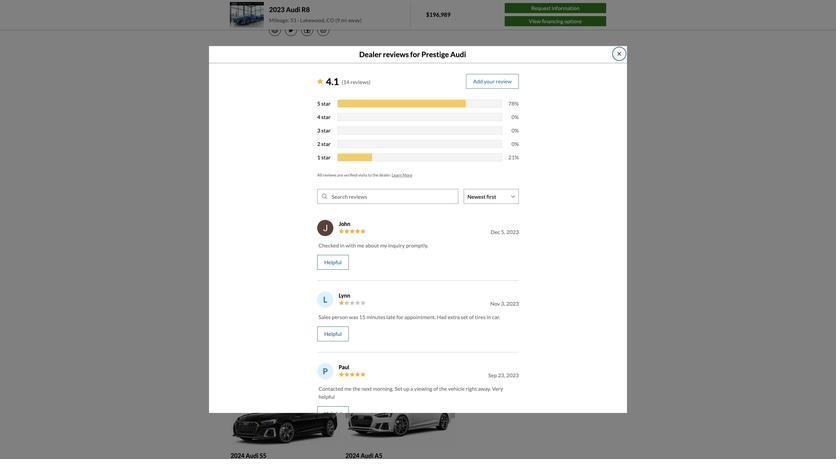 Task type: locate. For each thing, give the bounding box(es) containing it.
for left the prestige
[[411, 50, 420, 59]]

2023 for contacted me the next morning. set up a viewing of the vehicle right away.  very helpful
[[507, 372, 519, 378]]

1 horizontal spatial this
[[368, 185, 377, 192]]

are
[[338, 173, 343, 178]]

audi right the prestige
[[451, 50, 466, 59]]

0 horizontal spatial convertible
[[302, 347, 330, 354]]

0 vertical spatial 0%
[[512, 114, 519, 120]]

request
[[532, 5, 551, 11]]

visits
[[358, 173, 367, 178]]

0 horizontal spatial reviews
[[254, 52, 280, 61]]

2 0% from the top
[[512, 127, 519, 134]]

2 premium from the left
[[365, 347, 386, 354]]

website
[[286, 10, 305, 16]]

audi inside the 2024 audi a5 quattro premium plus 45 tfsi convertible awd $63,284 12 mi
[[361, 338, 374, 346]]

1 horizontal spatial convertible
[[417, 347, 445, 354]]

2 plus from the left
[[387, 347, 397, 354]]

1 star
[[317, 154, 331, 161]]

helpful down 'checked'
[[325, 259, 342, 265]]

star right 5
[[322, 100, 331, 107]]

1 vertical spatial in
[[487, 314, 491, 320]]

star right the 3
[[322, 127, 331, 134]]

recommended from this dealer
[[230, 250, 333, 260]]

0 vertical spatial 2024 audi a5 image
[[346, 271, 455, 332]]

2 45 from the left
[[398, 347, 404, 354]]

viewing
[[414, 385, 433, 392]]

2 helpful button from the top
[[317, 327, 349, 341]]

reviews for dealer reviews
[[254, 52, 280, 61]]

1 horizontal spatial 45
[[398, 347, 404, 354]]

0% for 4 star
[[512, 114, 519, 120]]

the left vehicle
[[440, 385, 447, 392]]

your
[[484, 78, 495, 85]]

mi right "(9"
[[341, 17, 347, 23]]

a5
[[375, 338, 383, 346]]

0 vertical spatial of
[[324, 185, 328, 192]]

2 horizontal spatial audi
[[451, 50, 466, 59]]

1 vertical spatial helpful
[[325, 331, 342, 337]]

1 horizontal spatial quattro
[[346, 347, 364, 354]]

0%
[[512, 114, 519, 120], [512, 127, 519, 134], [512, 141, 519, 147]]

0 horizontal spatial mi
[[341, 17, 347, 23]]

2023 audi r8 image
[[230, 2, 264, 27]]

for right late
[[397, 314, 404, 320]]

in
[[340, 242, 345, 249], [487, 314, 491, 320]]

new
[[329, 185, 340, 192]]

2024 audi a5 image
[[346, 271, 455, 332], [346, 384, 455, 446]]

1 horizontal spatial in
[[487, 314, 491, 320]]

awd
[[331, 347, 344, 354], [446, 347, 459, 354]]

dealer.
[[379, 173, 391, 178]]

0 vertical spatial helpful
[[325, 259, 342, 265]]

1 plus from the left
[[272, 347, 282, 354]]

78%
[[509, 100, 519, 107]]

1 convertible from the left
[[302, 347, 330, 354]]

star for 4 star
[[322, 114, 331, 120]]

3 star from the top
[[322, 127, 331, 134]]

0 vertical spatial me
[[315, 185, 322, 192]]

45 inside the 2024 audi a5 quattro premium plus 45 tfsi convertible awd $63,284 12 mi
[[398, 347, 404, 354]]

awd down extra
[[446, 347, 459, 354]]

1 premium from the left
[[250, 347, 271, 354]]

the
[[373, 173, 379, 178], [353, 385, 361, 392], [440, 385, 447, 392]]

to
[[368, 173, 372, 178]]

set
[[461, 314, 468, 320]]

contacted
[[319, 385, 344, 392]]

0 vertical spatial in
[[340, 242, 345, 249]]

me inside contacted me the next morning. set up a viewing of the vehicle right away.  very helpful
[[345, 385, 352, 392]]

mi right 12
[[353, 366, 359, 372]]

0 horizontal spatial premium
[[250, 347, 271, 354]]

request information
[[532, 5, 580, 11]]

star for 5 star
[[322, 100, 331, 107]]

audi up 51
[[286, 5, 300, 13]]

this right from
[[298, 250, 311, 260]]

request information button
[[505, 3, 607, 13]]

late
[[387, 314, 396, 320]]

helpful button down 'checked'
[[317, 255, 349, 270]]

2023 right 5,
[[507, 229, 519, 235]]

1 star from the top
[[322, 100, 331, 107]]

audi left a5
[[361, 338, 374, 346]]

me up the search image
[[315, 185, 322, 192]]

2 convertible from the left
[[417, 347, 445, 354]]

convertible
[[302, 347, 330, 354], [417, 347, 445, 354]]

2023 inside the 2023 audi r8 mileage: 51 · lakewood, co (9 mi away)
[[269, 5, 285, 13]]

2 horizontal spatial me
[[357, 242, 364, 249]]

audi for r8
[[286, 5, 300, 13]]

1 horizontal spatial dealer
[[269, 10, 285, 16]]

dealer inside 4.1 dialog
[[359, 50, 382, 59]]

helpful button down helpful
[[317, 406, 349, 421]]

me right contacted
[[345, 385, 352, 392]]

about
[[366, 242, 379, 249]]

21%
[[509, 154, 519, 161]]

dealer reviews
[[230, 52, 280, 61]]

checked in with me about my inquiry promptly.
[[319, 242, 429, 249]]

a
[[411, 385, 413, 392]]

with
[[346, 242, 356, 249]]

0 horizontal spatial tfsi
[[290, 347, 301, 354]]

2 horizontal spatial reviews
[[383, 50, 409, 59]]

2 horizontal spatial the
[[440, 385, 447, 392]]

in left with
[[340, 242, 345, 249]]

2 vertical spatial of
[[434, 385, 438, 392]]

2 vertical spatial audi
[[361, 338, 374, 346]]

2 awd from the left
[[446, 347, 459, 354]]

quattro premium plus 45 tfsi convertible awd
[[231, 347, 344, 354]]

1 vertical spatial for
[[397, 314, 404, 320]]

23,
[[498, 372, 506, 378]]

checked
[[319, 242, 339, 249]]

0 horizontal spatial dealer
[[230, 52, 252, 61]]

2 vertical spatial me
[[345, 385, 352, 392]]

0 horizontal spatial me
[[315, 185, 322, 192]]

0 vertical spatial this
[[368, 185, 377, 192]]

2023 right 3,
[[507, 300, 519, 307]]

4
[[317, 114, 321, 120]]

plus
[[272, 347, 282, 354], [387, 347, 397, 354]]

3
[[317, 127, 321, 134]]

1 vertical spatial audi
[[451, 50, 466, 59]]

0 vertical spatial mi
[[341, 17, 347, 23]]

learn more link
[[392, 173, 413, 178]]

sep
[[489, 372, 497, 378]]

tfsi
[[290, 347, 301, 354], [405, 347, 416, 354]]

0 vertical spatial audi
[[286, 5, 300, 13]]

1 horizontal spatial awd
[[446, 347, 459, 354]]

1 quattro from the left
[[231, 347, 249, 354]]

dealer website
[[269, 10, 305, 16]]

the right to
[[373, 173, 379, 178]]

0 horizontal spatial awd
[[331, 347, 344, 354]]

1 vertical spatial me
[[357, 242, 364, 249]]

in left the 'car.'
[[487, 314, 491, 320]]

0 horizontal spatial quattro
[[231, 347, 249, 354]]

dealer reviews for prestige audi
[[359, 50, 466, 59]]

4.1
[[326, 76, 339, 87]]

2 vertical spatial helpful
[[325, 410, 342, 417]]

helpful button down 'person' on the bottom left
[[317, 327, 349, 341]]

of right set
[[469, 314, 474, 320]]

audi inside the 2023 audi r8 mileage: 51 · lakewood, co (9 mi away)
[[286, 5, 300, 13]]

0 horizontal spatial 45
[[283, 347, 289, 354]]

more
[[403, 173, 413, 178]]

helpful button
[[317, 255, 349, 270], [317, 327, 349, 341], [317, 406, 349, 421]]

audi
[[286, 5, 300, 13], [451, 50, 466, 59], [361, 338, 374, 346]]

tires
[[475, 314, 486, 320]]

helpful button for p
[[317, 406, 349, 421]]

(14
[[342, 79, 350, 85]]

of
[[324, 185, 328, 192], [469, 314, 474, 320], [434, 385, 438, 392]]

2 vertical spatial 0%
[[512, 141, 519, 147]]

1 vertical spatial of
[[469, 314, 474, 320]]

0 vertical spatial for
[[411, 50, 420, 59]]

2 quattro from the left
[[346, 347, 364, 354]]

1 vertical spatial helpful button
[[317, 327, 349, 341]]

4 star from the top
[[322, 141, 331, 147]]

2 horizontal spatial of
[[469, 314, 474, 320]]

0 horizontal spatial audi
[[286, 5, 300, 13]]

0 horizontal spatial in
[[340, 242, 345, 249]]

1 0% from the top
[[512, 114, 519, 120]]

1 vertical spatial mi
[[353, 366, 359, 372]]

the left next
[[353, 385, 361, 392]]

2023 audi a5 image
[[231, 271, 340, 332]]

add
[[474, 78, 483, 85]]

2023
[[269, 5, 285, 13], [507, 229, 519, 235], [507, 300, 519, 307], [507, 372, 519, 378]]

from
[[281, 250, 297, 260]]

mi
[[341, 17, 347, 23], [353, 366, 359, 372]]

1 horizontal spatial of
[[434, 385, 438, 392]]

2023 right the 23,
[[507, 372, 519, 378]]

1 vertical spatial 0%
[[512, 127, 519, 134]]

1 horizontal spatial mi
[[353, 366, 359, 372]]

1 horizontal spatial reviews
[[323, 173, 337, 178]]

4.1 (14 reviews)
[[326, 76, 371, 87]]

review
[[496, 78, 512, 85]]

premium
[[250, 347, 271, 354], [365, 347, 386, 354]]

all reviews are verified visits to the dealer. learn more
[[317, 173, 413, 178]]

star right 2
[[322, 141, 331, 147]]

l
[[323, 295, 328, 304]]

0 horizontal spatial plus
[[272, 347, 282, 354]]

view financing options button
[[505, 16, 607, 26]]

this right like
[[368, 185, 377, 192]]

dec
[[491, 229, 500, 235]]

2 tfsi from the left
[[405, 347, 416, 354]]

dealer
[[312, 250, 333, 260]]

1 horizontal spatial plus
[[387, 347, 397, 354]]

2 horizontal spatial dealer
[[359, 50, 382, 59]]

1 horizontal spatial tfsi
[[405, 347, 416, 354]]

5 star from the top
[[322, 154, 331, 161]]

helpful
[[325, 259, 342, 265], [325, 331, 342, 337], [325, 410, 342, 417]]

0 horizontal spatial the
[[353, 385, 361, 392]]

plus inside the 2024 audi a5 quattro premium plus 45 tfsi convertible awd $63,284 12 mi
[[387, 347, 397, 354]]

3 helpful from the top
[[325, 410, 342, 417]]

convertible inside the 2024 audi a5 quattro premium plus 45 tfsi convertible awd $63,284 12 mi
[[417, 347, 445, 354]]

0% for 2 star
[[512, 141, 519, 147]]

me right with
[[357, 242, 364, 249]]

helpful down helpful
[[325, 410, 342, 417]]

2 vertical spatial helpful button
[[317, 406, 349, 421]]

sales
[[319, 314, 331, 320]]

helpful down 'person' on the bottom left
[[325, 331, 342, 337]]

star right 4
[[322, 114, 331, 120]]

for
[[411, 50, 420, 59], [397, 314, 404, 320]]

right
[[466, 385, 477, 392]]

2 star from the top
[[322, 114, 331, 120]]

reviews)
[[351, 79, 371, 85]]

awd up the paul
[[331, 347, 344, 354]]

1 horizontal spatial me
[[345, 385, 352, 392]]

3 helpful button from the top
[[317, 406, 349, 421]]

star right "1"
[[322, 154, 331, 161]]

reviews
[[383, 50, 409, 59], [254, 52, 280, 61], [323, 173, 337, 178]]

1 horizontal spatial premium
[[365, 347, 386, 354]]

1 horizontal spatial the
[[373, 173, 379, 178]]

3 0% from the top
[[512, 141, 519, 147]]

2 helpful from the top
[[325, 331, 342, 337]]

of up the search image
[[324, 185, 328, 192]]

2 2024 audi a5 image from the top
[[346, 384, 455, 446]]

sep 23, 2023
[[489, 372, 519, 378]]

helpful
[[319, 394, 335, 400]]

view
[[529, 18, 541, 24]]

2023 up mileage:
[[269, 5, 285, 13]]

1 vertical spatial 2024 audi a5 image
[[346, 384, 455, 446]]

dealer
[[269, 10, 285, 16], [359, 50, 382, 59], [230, 52, 252, 61]]

set
[[395, 385, 403, 392]]

45
[[283, 347, 289, 354], [398, 347, 404, 354]]

1 vertical spatial this
[[298, 250, 311, 260]]

2 star
[[317, 141, 331, 147]]

options
[[565, 18, 582, 24]]

of right viewing
[[434, 385, 438, 392]]

audi inside 4.1 dialog
[[451, 50, 466, 59]]

(9
[[336, 17, 340, 23]]

0 vertical spatial helpful button
[[317, 255, 349, 270]]

1 horizontal spatial audi
[[361, 338, 374, 346]]

51
[[290, 17, 297, 23]]

mi inside the 2023 audi r8 mileage: 51 · lakewood, co (9 mi away)
[[341, 17, 347, 23]]



Task type: describe. For each thing, give the bounding box(es) containing it.
was
[[349, 314, 358, 320]]

add your review button
[[466, 74, 519, 89]]

car.
[[492, 314, 501, 320]]

extra
[[448, 314, 460, 320]]

3,
[[501, 300, 506, 307]]

star image
[[317, 79, 323, 84]]

notify
[[299, 185, 314, 192]]

0 horizontal spatial of
[[324, 185, 328, 192]]

all
[[317, 173, 322, 178]]

2023 for sales person was 15 minutes late for appointment. had extra set of tires in car.
[[507, 300, 519, 307]]

prestige
[[422, 50, 449, 59]]

dec 5, 2023
[[491, 229, 519, 235]]

0 horizontal spatial for
[[397, 314, 404, 320]]

person
[[332, 314, 348, 320]]

paul
[[339, 364, 350, 370]]

tfsi inside the 2024 audi a5 quattro premium plus 45 tfsi convertible awd $63,284 12 mi
[[405, 347, 416, 354]]

1 2024 audi a5 image from the top
[[346, 271, 455, 332]]

·
[[298, 17, 299, 23]]

information
[[552, 5, 580, 11]]

star for 1 star
[[322, 154, 331, 161]]

5 star
[[317, 100, 331, 107]]

vehicle
[[448, 385, 465, 392]]

learn
[[392, 173, 402, 178]]

dealer website link
[[269, 9, 456, 17]]

1 helpful from the top
[[325, 259, 342, 265]]

1
[[317, 154, 321, 161]]

away)
[[348, 17, 362, 23]]

up
[[404, 385, 410, 392]]

1 45 from the left
[[283, 347, 289, 354]]

appointment.
[[405, 314, 436, 320]]

0 horizontal spatial this
[[298, 250, 311, 260]]

12
[[346, 366, 352, 372]]

john image
[[317, 220, 334, 236]]

search image
[[322, 194, 328, 199]]

premium inside the 2024 audi a5 quattro premium plus 45 tfsi convertible awd $63,284 12 mi
[[365, 347, 386, 354]]

15
[[359, 314, 366, 320]]

0% for 3 star
[[512, 127, 519, 134]]

audi for a5
[[361, 338, 374, 346]]

1 helpful button from the top
[[317, 255, 349, 270]]

promptly.
[[406, 242, 429, 249]]

helpful for l
[[325, 331, 342, 337]]

4 star
[[317, 114, 331, 120]]

nov 3, 2023
[[491, 300, 519, 307]]

star for 2 star
[[322, 141, 331, 147]]

view financing options
[[529, 18, 582, 24]]

2023 audi r8 mileage: 51 · lakewood, co (9 mi away)
[[269, 5, 362, 23]]

awd inside the 2024 audi a5 quattro premium plus 45 tfsi convertible awd $63,284 12 mi
[[446, 347, 459, 354]]

2024 audi a5 quattro premium plus 45 tfsi convertible awd $63,284 12 mi
[[346, 338, 459, 372]]

star for 3 star
[[322, 127, 331, 134]]

plus inside 'quattro premium plus 45 tfsi convertible awd' link
[[272, 347, 282, 354]]

notify me of new listings like this one
[[299, 185, 387, 192]]

5
[[317, 100, 321, 107]]

morning.
[[373, 385, 394, 392]]

recommended
[[230, 250, 280, 260]]

dealer for dealer website
[[269, 10, 285, 16]]

2023 for checked in with me about my inquiry promptly.
[[507, 229, 519, 235]]

me for of
[[315, 185, 322, 192]]

contacted me the next morning. set up a viewing of the vehicle right away.  very helpful
[[319, 385, 503, 400]]

john
[[339, 221, 350, 227]]

3 star
[[317, 127, 331, 134]]

reviews for all reviews are verified visits to the dealer. learn more
[[323, 173, 337, 178]]

away.
[[478, 385, 491, 392]]

nov
[[491, 300, 500, 307]]

1 awd from the left
[[331, 347, 344, 354]]

add your review
[[474, 78, 512, 85]]

helpful button for l
[[317, 327, 349, 341]]

quattro inside the 2024 audi a5 quattro premium plus 45 tfsi convertible awd $63,284 12 mi
[[346, 347, 364, 354]]

had
[[437, 314, 447, 320]]

2
[[317, 141, 321, 147]]

$63,284
[[346, 356, 371, 364]]

$196,989
[[426, 11, 451, 18]]

helpful for p
[[325, 410, 342, 417]]

r8
[[302, 5, 310, 13]]

1 tfsi from the left
[[290, 347, 301, 354]]

lakewood,
[[300, 17, 326, 23]]

dealer for dealer reviews
[[230, 52, 252, 61]]

reviews for dealer reviews for prestige audi
[[383, 50, 409, 59]]

like
[[359, 185, 367, 192]]

1 horizontal spatial for
[[411, 50, 420, 59]]

lynn
[[339, 292, 350, 299]]

Search reviews field
[[329, 189, 458, 204]]

p
[[323, 366, 328, 376]]

4.1 dialog
[[209, 46, 627, 459]]

quattro premium plus 45 tfsi convertible awd link
[[230, 270, 344, 373]]

my
[[380, 242, 387, 249]]

listings
[[341, 185, 358, 192]]

me for the
[[345, 385, 352, 392]]

one
[[378, 185, 387, 192]]

sales person was 15 minutes late for appointment. had extra set of tires in car.
[[319, 314, 501, 320]]

of inside contacted me the next morning. set up a viewing of the vehicle right away.  very helpful
[[434, 385, 438, 392]]

2024
[[346, 338, 360, 346]]

5,
[[501, 229, 506, 235]]

mileage:
[[269, 17, 289, 23]]

mi inside the 2024 audi a5 quattro premium plus 45 tfsi convertible awd $63,284 12 mi
[[353, 366, 359, 372]]

co
[[327, 17, 335, 23]]

inquiry
[[388, 242, 405, 249]]

2024 audi s5 image
[[231, 384, 340, 446]]

dealer for dealer reviews for prestige audi
[[359, 50, 382, 59]]

close modal dealer reviews for prestige audi image
[[617, 51, 622, 56]]



Task type: vqa. For each thing, say whether or not it's contained in the screenshot.
3rd star from the top of the 4.1 dialog
yes



